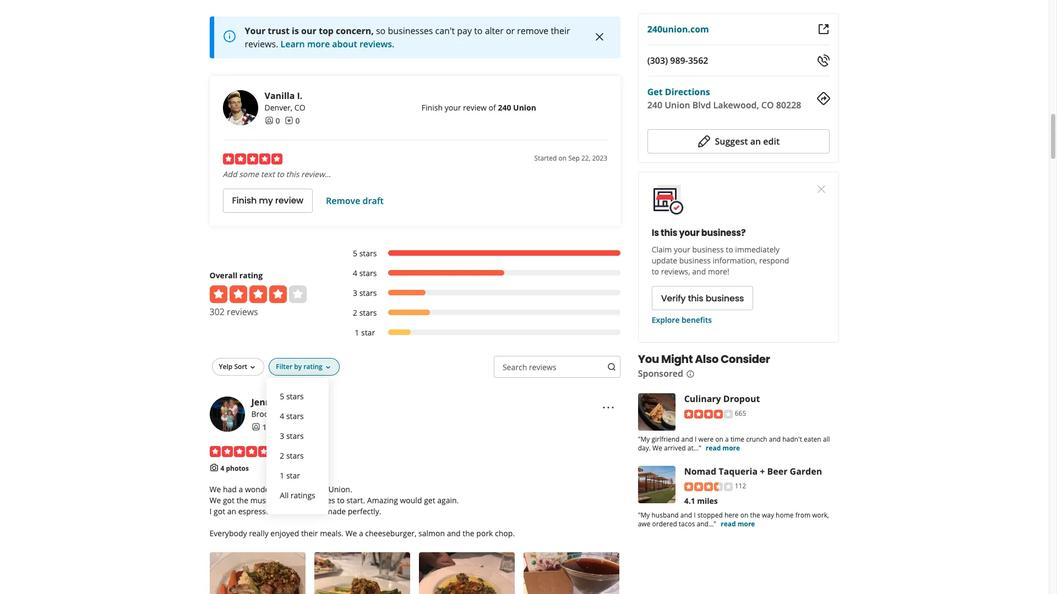 Task type: vqa. For each thing, say whether or not it's contained in the screenshot.
24 pencil v2 icon
yes



Task type: locate. For each thing, give the bounding box(es) containing it.
friends element for vanilla i.
[[265, 115, 280, 127]]

friends element containing 0
[[265, 115, 280, 127]]

night
[[284, 485, 302, 495]]

1 star inside button
[[280, 471, 300, 481]]

0 vertical spatial read
[[706, 444, 721, 453]]

the inside "my husband and i stopped here on the way home from work, awe ordered tacos and…"
[[751, 511, 761, 520]]

5 stars down draft
[[353, 248, 377, 259]]

your right claim
[[674, 245, 691, 255]]

1 horizontal spatial star
[[361, 328, 375, 338]]

1 for the filter reviews by 1 star rating element in the bottom of the page
[[355, 328, 359, 338]]

4 star rating image down culinary
[[685, 410, 733, 419]]

0 horizontal spatial their
[[301, 529, 318, 539]]

1 horizontal spatial reviews
[[529, 362, 557, 373]]

0 horizontal spatial close image
[[593, 30, 607, 43]]

0 vertical spatial 4 stars
[[353, 268, 377, 279]]

a inside "my girlfriend and i were on a time crunch and hadn't eaten all day. we arrived at…"
[[726, 435, 729, 444]]

2 horizontal spatial 4
[[353, 268, 357, 279]]

0 vertical spatial 5
[[353, 248, 357, 259]]

co inside jennifer s. broomfield, co
[[296, 409, 306, 420]]

to down union.
[[337, 496, 345, 506]]

16 chevron down v2 image inside filter by rating dropdown button
[[324, 363, 333, 372]]

this inside is this your business? claim your business to immediately update business information, respond to reviews, and more!
[[661, 227, 678, 240]]

on left sep
[[559, 153, 567, 163]]

5 stars for 5 stars button
[[280, 391, 304, 402]]

0 vertical spatial business
[[693, 245, 724, 255]]

on right were
[[716, 435, 724, 444]]

co for s.
[[296, 409, 306, 420]]

their left meals.
[[301, 529, 318, 539]]

this left review…
[[286, 169, 299, 179]]

4 star rating image down overall rating
[[210, 286, 307, 303]]

0 vertical spatial 3 stars
[[353, 288, 377, 298]]

and left more! in the top right of the page
[[693, 267, 707, 277]]

0 vertical spatial close image
[[593, 30, 607, 43]]

vanilla i. denver, co
[[265, 90, 305, 113]]

0 horizontal spatial 3
[[280, 431, 284, 442]]

a right had
[[239, 485, 243, 495]]

1 vertical spatial read more link
[[721, 520, 756, 529]]

0 horizontal spatial 2
[[280, 451, 284, 461]]

1 horizontal spatial 2023
[[593, 153, 608, 163]]

learn
[[281, 38, 305, 50]]

1 vertical spatial 3 stars
[[280, 431, 304, 442]]

the left pork
[[463, 529, 475, 539]]

0 horizontal spatial 5 stars
[[280, 391, 304, 402]]

filter reviews by 5 stars rating element
[[342, 248, 621, 259]]

read more link left way
[[721, 520, 756, 529]]

16 friends v2 image
[[251, 423, 260, 432]]

0 horizontal spatial star
[[286, 471, 300, 481]]

i for culinary dropout
[[695, 435, 697, 444]]

2 stars for filter reviews by 2 stars rating element
[[353, 308, 377, 318]]

read more left way
[[721, 520, 756, 529]]

240union.com
[[648, 23, 710, 35]]

2 0 from the left
[[296, 115, 300, 126]]

1 horizontal spatial an
[[751, 136, 762, 148]]

we left had
[[210, 485, 221, 495]]

started
[[535, 153, 557, 163]]

all
[[280, 491, 289, 501]]

0 vertical spatial finish
[[422, 102, 443, 113]]

1 vertical spatial more
[[723, 444, 741, 453]]

0 horizontal spatial an
[[227, 507, 236, 517]]

so
[[376, 25, 386, 37]]

learn more about reviews. link
[[281, 38, 395, 50]]

or
[[506, 25, 515, 37]]

16 chevron down v2 image
[[249, 363, 257, 372], [324, 363, 333, 372]]

their right remove on the top
[[551, 25, 570, 37]]

concern,
[[336, 25, 374, 37]]

0 vertical spatial on
[[559, 153, 567, 163]]

0 for reviews element containing 0
[[296, 115, 300, 126]]

1 horizontal spatial their
[[551, 25, 570, 37]]

all
[[824, 435, 831, 444]]

5 star rating image
[[223, 153, 282, 165], [210, 447, 269, 458]]

1 vertical spatial on
[[716, 435, 724, 444]]

0 horizontal spatial review
[[275, 195, 304, 207]]

1 vertical spatial 2
[[280, 451, 284, 461]]

2023
[[593, 153, 608, 163], [302, 447, 320, 457]]

0 vertical spatial 5 stars
[[353, 248, 377, 259]]

friends element for jennifer s.
[[251, 422, 276, 433]]

stars for 5 stars button
[[286, 391, 304, 402]]

cheeseburger,
[[365, 529, 417, 539]]

1 horizontal spatial a
[[359, 529, 363, 539]]

from
[[796, 511, 811, 520]]

the up espresso
[[237, 496, 248, 506]]

0 vertical spatial their
[[551, 25, 570, 37]]

1 horizontal spatial this
[[661, 227, 678, 240]]

2 vertical spatial a
[[359, 529, 363, 539]]

reviews. down your
[[245, 38, 278, 50]]

1 0 from the left
[[276, 115, 280, 126]]

got down had
[[223, 496, 235, 506]]

"my for nomad
[[638, 511, 650, 520]]

day.
[[638, 444, 651, 453]]

stars inside "element"
[[359, 248, 377, 259]]

"my inside "my husband and i stopped here on the way home from work, awe ordered tacos and…"
[[638, 511, 650, 520]]

lakewood,
[[714, 99, 760, 111]]

2 stars button
[[276, 447, 320, 466]]

reviews for search reviews
[[529, 362, 557, 373]]

4 photos
[[221, 464, 249, 474]]

1 vertical spatial 3
[[280, 431, 284, 442]]

1 horizontal spatial on
[[716, 435, 724, 444]]

2 horizontal spatial 240
[[648, 99, 663, 111]]

2 vertical spatial this
[[688, 292, 704, 305]]

112
[[735, 482, 747, 491]]

crab
[[297, 496, 313, 506]]

0 vertical spatial read more
[[706, 444, 741, 453]]

union inside 'get directions 240 union blvd lakewood, co 80228'
[[665, 99, 691, 111]]

filter reviews by 4 stars rating element
[[342, 268, 621, 279]]

5 inside "element"
[[353, 248, 357, 259]]

we right meals.
[[346, 529, 357, 539]]

and…"
[[697, 520, 717, 529]]

got up everybody
[[214, 507, 225, 517]]

2023 right 10,
[[302, 447, 320, 457]]

16 chevron down v2 image right sort
[[249, 363, 257, 372]]

this right is
[[661, 227, 678, 240]]

and left were
[[682, 435, 694, 444]]

1 horizontal spatial 5 stars
[[353, 248, 377, 259]]

reviews element down denver,
[[284, 115, 300, 127]]

1 vertical spatial the
[[751, 511, 761, 520]]

3 stars for 3 stars button on the left bottom of page
[[280, 431, 304, 442]]

your trust is our top concern,
[[245, 25, 374, 37]]

explore benefits
[[652, 315, 713, 326]]

blvd
[[693, 99, 712, 111]]

1 inside button
[[280, 471, 284, 481]]

1 horizontal spatial 2 stars
[[353, 308, 377, 318]]

meals.
[[320, 529, 344, 539]]

0 for friends element containing 0
[[276, 115, 280, 126]]

more left way
[[738, 520, 756, 529]]

business up reviews,
[[680, 256, 711, 266]]

5 left the s.
[[280, 391, 284, 402]]

0 inside reviews element
[[296, 115, 300, 126]]

240 down get
[[648, 99, 663, 111]]

1 vertical spatial an
[[227, 507, 236, 517]]

more up taqueria
[[723, 444, 741, 453]]

16 friends v2 image
[[265, 116, 273, 125]]

review left 'of' at the top left
[[463, 102, 487, 113]]

"my left girlfriend
[[638, 435, 650, 444]]

reviews for 302 reviews
[[227, 306, 258, 318]]

0 vertical spatial 2023
[[593, 153, 608, 163]]

more inside info alert
[[307, 38, 330, 50]]

rating inside dropdown button
[[304, 362, 323, 372]]

co up 27
[[296, 409, 306, 420]]

1 horizontal spatial reviews.
[[360, 38, 395, 50]]

co inside 'get directions 240 union blvd lakewood, co 80228'
[[762, 99, 774, 111]]

4 inside button
[[280, 411, 284, 422]]

  text field
[[494, 356, 621, 378]]

1 "my from the top
[[638, 435, 650, 444]]

24 external link v2 image
[[817, 23, 830, 36]]

work,
[[813, 511, 830, 520]]

240 inside 'get directions 240 union blvd lakewood, co 80228'
[[648, 99, 663, 111]]

4 stars button
[[276, 407, 320, 427]]

friends element containing 180
[[251, 422, 276, 433]]

union down get directions link
[[665, 99, 691, 111]]

to right pay
[[474, 25, 483, 37]]

to inside "we had a wonderful night at 240 union. we got the mussels and crab cakes to start. amazing would get again. i got an espresso martini. it was made perfectly."
[[337, 496, 345, 506]]

nomad
[[685, 466, 717, 478]]

240 right at at the bottom left of the page
[[313, 485, 327, 495]]

"my inside "my girlfriend and i were on a time crunch and hadn't eaten all day. we arrived at…"
[[638, 435, 650, 444]]

2 horizontal spatial this
[[688, 292, 704, 305]]

240 inside "we had a wonderful night at 240 union. we got the mussels and crab cakes to start. amazing would get again. i got an espresso martini. it was made perfectly."
[[313, 485, 327, 495]]

5 inside button
[[280, 391, 284, 402]]

finish for finish your review of 240 union
[[422, 102, 443, 113]]

1 vertical spatial close image
[[815, 183, 828, 196]]

nomad taqueria + beer garden link
[[685, 466, 823, 478]]

0 horizontal spatial 4 stars
[[280, 411, 304, 422]]

0 right 16 review v2 'image'
[[296, 115, 300, 126]]

and down 4.1
[[681, 511, 693, 520]]

4 star rating image
[[210, 286, 307, 303], [685, 410, 733, 419]]

this for is this your business? claim your business to immediately update business information, respond to reviews, and more!
[[661, 227, 678, 240]]

the for we had a wonderful night at 240 union. we got the mussels and crab cakes to start. amazing would get again. i got an espresso martini. it was made perfectly.
[[237, 496, 248, 506]]

close image
[[593, 30, 607, 43], [815, 183, 828, 196]]

stars inside button
[[286, 451, 304, 461]]

4 stars
[[353, 268, 377, 279], [280, 411, 304, 422]]

review for my
[[275, 195, 304, 207]]

2 "my from the top
[[638, 511, 650, 520]]

2023 right the 22, in the right of the page
[[593, 153, 608, 163]]

stars for 4 stars button at the left bottom of page
[[286, 411, 304, 422]]

0 vertical spatial 2
[[353, 308, 357, 318]]

0 vertical spatial 4 star rating image
[[210, 286, 307, 303]]

nomad taqueria + beer garden
[[685, 466, 823, 478]]

stars for filter reviews by 2 stars rating element
[[359, 308, 377, 318]]

on inside "my girlfriend and i were on a time crunch and hadn't eaten all day. we arrived at…"
[[716, 435, 724, 444]]

business
[[693, 245, 724, 255], [680, 256, 711, 266], [706, 292, 745, 305]]

0 vertical spatial review
[[463, 102, 487, 113]]

4 star rating image for 302 reviews
[[210, 286, 307, 303]]

2 for filter reviews by 2 stars rating element
[[353, 308, 357, 318]]

on right here
[[741, 511, 749, 520]]

1 horizontal spatial 0
[[296, 115, 300, 126]]

read right the at…"
[[706, 444, 721, 453]]

5 stars inside button
[[280, 391, 304, 402]]

2 stars inside button
[[280, 451, 304, 461]]

0 inside friends element
[[276, 115, 280, 126]]

co for i.
[[295, 102, 305, 113]]

2 vertical spatial business
[[706, 292, 745, 305]]

0 horizontal spatial 16 chevron down v2 image
[[249, 363, 257, 372]]

1 vertical spatial business
[[680, 256, 711, 266]]

search reviews
[[503, 362, 557, 373]]

0 vertical spatial friends element
[[265, 115, 280, 127]]

awe
[[638, 520, 651, 529]]

vanilla i. link
[[265, 90, 303, 102]]

1 horizontal spatial the
[[463, 529, 475, 539]]

3 inside button
[[280, 431, 284, 442]]

business down business?
[[693, 245, 724, 255]]

2 inside button
[[280, 451, 284, 461]]

to
[[474, 25, 483, 37], [277, 169, 284, 179], [726, 245, 734, 255], [652, 267, 660, 277], [337, 496, 345, 506]]

read for dropout
[[706, 444, 721, 453]]

on inside "my husband and i stopped here on the way home from work, awe ordered tacos and…"
[[741, 511, 749, 520]]

1 horizontal spatial 5
[[353, 248, 357, 259]]

a left the time
[[726, 435, 729, 444]]

1 vertical spatial 5 stars
[[280, 391, 304, 402]]

reviews element for vanilla
[[284, 115, 300, 127]]

5 for filter reviews by 5 stars rating "element" on the top of the page
[[353, 248, 357, 259]]

reviews element containing 0
[[284, 115, 300, 127]]

0 vertical spatial 1 star
[[355, 328, 375, 338]]

1 vertical spatial 5
[[280, 391, 284, 402]]

we inside "my girlfriend and i were on a time crunch and hadn't eaten all day. we arrived at…"
[[653, 444, 663, 453]]

and up martini.
[[282, 496, 295, 506]]

4 photos link
[[221, 464, 249, 474]]

240 right 'of' at the top left
[[498, 102, 511, 113]]

explore benefits link
[[652, 315, 713, 326]]

beer
[[768, 466, 788, 478]]

read more link
[[706, 444, 741, 453], [721, 520, 756, 529]]

i left were
[[695, 435, 697, 444]]

and inside "we had a wonderful night at 240 union. we got the mussels and crab cakes to start. amazing would get again. i got an espresso martini. it was made perfectly."
[[282, 496, 295, 506]]

1 vertical spatial review
[[275, 195, 304, 207]]

started on sep 22, 2023
[[535, 153, 608, 163]]

i.
[[297, 90, 303, 102]]

everybody really enjoyed their meals. we a cheeseburger, salmon and the pork chop.
[[210, 529, 515, 539]]

your right is
[[680, 227, 700, 240]]

1 horizontal spatial 3
[[353, 288, 357, 298]]

reviews right 302
[[227, 306, 258, 318]]

5 star rating image for aug
[[210, 447, 269, 458]]

16 chevron down v2 image right "filter by rating"
[[324, 363, 333, 372]]

5 stars up 4 stars button at the left bottom of page
[[280, 391, 304, 402]]

this up benefits
[[688, 292, 704, 305]]

we right the day.
[[653, 444, 663, 453]]

read right and…"
[[721, 520, 736, 529]]

3 stars inside 3 stars button
[[280, 431, 304, 442]]

16 chevron down v2 image for 5 stars
[[324, 363, 333, 372]]

union right 'of' at the top left
[[513, 102, 536, 113]]

this for verify this business
[[688, 292, 704, 305]]

read more up taqueria
[[706, 444, 741, 453]]

co left 80228 at the top right of page
[[762, 99, 774, 111]]

star inside button
[[286, 471, 300, 481]]

culinary dropout
[[685, 393, 761, 405]]

the inside "we had a wonderful night at 240 union. we got the mussels and crab cakes to start. amazing would get again. i got an espresso martini. it was made perfectly."
[[237, 496, 248, 506]]

0 horizontal spatial finish
[[232, 195, 257, 207]]

2 vertical spatial the
[[463, 529, 475, 539]]

my
[[259, 195, 273, 207]]

ratings
[[291, 491, 316, 501]]

arrived
[[665, 444, 686, 453]]

1 horizontal spatial finish
[[422, 102, 443, 113]]

i up everybody
[[210, 507, 212, 517]]

review…
[[301, 169, 331, 179]]

16 chevron down v2 image inside the yelp sort dropdown button
[[249, 363, 257, 372]]

2 16 chevron down v2 image from the left
[[324, 363, 333, 372]]

1 horizontal spatial 3 stars
[[353, 288, 377, 298]]

on
[[559, 153, 567, 163], [716, 435, 724, 444], [741, 511, 749, 520]]

i inside "my girlfriend and i were on a time crunch and hadn't eaten all day. we arrived at…"
[[695, 435, 697, 444]]

0 horizontal spatial this
[[286, 169, 299, 179]]

0 horizontal spatial the
[[237, 496, 248, 506]]

2 vertical spatial on
[[741, 511, 749, 520]]

4 stars for 4 stars button at the left bottom of page
[[280, 411, 304, 422]]

an
[[751, 136, 762, 148], [227, 507, 236, 517]]

stars for 2 stars button
[[286, 451, 304, 461]]

3 stars
[[353, 288, 377, 298], [280, 431, 304, 442]]

0 vertical spatial 4
[[353, 268, 357, 279]]

co down i.
[[295, 102, 305, 113]]

claim
[[652, 245, 672, 255]]

co inside vanilla i. denver, co
[[295, 102, 305, 113]]

+
[[761, 466, 766, 478]]

nomad taqueria + beer garden image
[[638, 467, 676, 504]]

5 star rating image up photos
[[210, 447, 269, 458]]

1 vertical spatial your
[[680, 227, 700, 240]]

a down perfectly.
[[359, 529, 363, 539]]

1 star button
[[276, 466, 320, 486]]

5 stars inside "element"
[[353, 248, 377, 259]]

read more link up taqueria
[[706, 444, 741, 453]]

1 vertical spatial 4 stars
[[280, 411, 304, 422]]

we
[[653, 444, 663, 453], [210, 485, 221, 495], [210, 496, 221, 506], [346, 529, 357, 539]]

read more for taqueria
[[721, 520, 756, 529]]

4 stars inside button
[[280, 411, 304, 422]]

rating right by
[[304, 362, 323, 372]]

3 for 3 stars button on the left bottom of page
[[280, 431, 284, 442]]

broomfield,
[[251, 409, 294, 420]]

0 vertical spatial rating
[[240, 270, 263, 281]]

and inside "my husband and i stopped here on the way home from work, awe ordered tacos and…"
[[681, 511, 693, 520]]

reviews element containing 27
[[280, 422, 300, 433]]

made
[[325, 507, 346, 517]]

0 vertical spatial reviews
[[227, 306, 258, 318]]

5
[[353, 248, 357, 259], [280, 391, 284, 402]]

star for the filter reviews by 1 star rating element in the bottom of the page
[[361, 328, 375, 338]]

"my left husband
[[638, 511, 650, 520]]

your left 'of' at the top left
[[445, 102, 461, 113]]

1 vertical spatial a
[[239, 485, 243, 495]]

friends element down denver,
[[265, 115, 280, 127]]

review inside the finish my review link
[[275, 195, 304, 207]]

1 for 1 star button
[[280, 471, 284, 481]]

0 vertical spatial 5 star rating image
[[223, 153, 282, 165]]

filter by rating
[[276, 362, 323, 372]]

reviews
[[227, 306, 258, 318], [529, 362, 557, 373]]

home
[[776, 511, 794, 520]]

0 vertical spatial read more link
[[706, 444, 741, 453]]

1 vertical spatial read more
[[721, 520, 756, 529]]

and
[[693, 267, 707, 277], [682, 435, 694, 444], [770, 435, 781, 444], [282, 496, 295, 506], [681, 511, 693, 520], [447, 529, 461, 539]]

0 horizontal spatial reviews
[[227, 306, 258, 318]]

an down had
[[227, 507, 236, 517]]

reviews right search
[[529, 362, 557, 373]]

1 vertical spatial their
[[301, 529, 318, 539]]

1 16 chevron down v2 image from the left
[[249, 363, 257, 372]]

friends element
[[265, 115, 280, 127], [251, 422, 276, 433]]

more down top
[[307, 38, 330, 50]]

1 reviews. from the left
[[245, 38, 278, 50]]

1 vertical spatial 2 stars
[[280, 451, 304, 461]]

1 vertical spatial rating
[[304, 362, 323, 372]]

the left way
[[751, 511, 761, 520]]

ordered
[[653, 520, 678, 529]]

0 vertical spatial star
[[361, 328, 375, 338]]

1 vertical spatial 5 star rating image
[[210, 447, 269, 458]]

0 vertical spatial 1
[[355, 328, 359, 338]]

5 star rating image up some
[[223, 153, 282, 165]]

3 stars inside filter reviews by 3 stars rating element
[[353, 288, 377, 298]]

i left and…"
[[694, 511, 696, 520]]

reviews. down the so
[[360, 38, 395, 50]]

culinary dropout link
[[685, 393, 761, 405]]

"my girlfriend and i were on a time crunch and hadn't eaten all day. we arrived at…"
[[638, 435, 831, 453]]

0 horizontal spatial 3 stars
[[280, 431, 304, 442]]

1 horizontal spatial 1 star
[[355, 328, 375, 338]]

0 vertical spatial 2 stars
[[353, 308, 377, 318]]

get directions link
[[648, 86, 711, 98]]

this
[[286, 169, 299, 179], [661, 227, 678, 240], [688, 292, 704, 305]]

0 right 16 friends v2 image
[[276, 115, 280, 126]]

5 down "remove draft"
[[353, 248, 357, 259]]

menu image
[[602, 402, 615, 415]]

star
[[361, 328, 375, 338], [286, 471, 300, 481]]

2 stars
[[353, 308, 377, 318], [280, 451, 304, 461]]

i inside "my husband and i stopped here on the way home from work, awe ordered tacos and…"
[[694, 511, 696, 520]]

filter reviews by 1 star rating element
[[342, 328, 621, 339]]

0 vertical spatial reviews element
[[284, 115, 300, 127]]

0 horizontal spatial 240
[[313, 485, 327, 495]]

friends element down broomfield, at the bottom of page
[[251, 422, 276, 433]]

hadn't
[[783, 435, 803, 444]]

1 vertical spatial friends element
[[251, 422, 276, 433]]

0 horizontal spatial 2 stars
[[280, 451, 304, 461]]

0 vertical spatial "my
[[638, 435, 650, 444]]

1 horizontal spatial close image
[[815, 183, 828, 196]]

finish
[[422, 102, 443, 113], [232, 195, 257, 207]]

review right my
[[275, 195, 304, 207]]

rating right overall
[[240, 270, 263, 281]]

3562
[[689, 55, 709, 67]]

1 star for 1 star button
[[280, 471, 300, 481]]

tacos
[[679, 520, 696, 529]]

an left the edit
[[751, 136, 762, 148]]

80228
[[777, 99, 802, 111]]

(303) 989-3562
[[648, 55, 709, 67]]

1 vertical spatial "my
[[638, 511, 650, 520]]

at…"
[[688, 444, 702, 453]]

reviews element right 180
[[280, 422, 300, 433]]

more for nomad
[[738, 520, 756, 529]]

to inside so businesses can't pay to alter or remove their reviews.
[[474, 25, 483, 37]]

business down more! in the top right of the page
[[706, 292, 745, 305]]

reviews element
[[284, 115, 300, 127], [280, 422, 300, 433]]



Task type: describe. For each thing, give the bounding box(es) containing it.
amazing
[[367, 496, 398, 506]]

espresso
[[238, 507, 271, 517]]

5 star rating image for started
[[223, 153, 282, 165]]

aug 10, 2023
[[273, 447, 320, 457]]

overall rating
[[210, 270, 263, 281]]

photos
[[226, 464, 249, 474]]

989-
[[671, 55, 689, 67]]

is
[[652, 227, 660, 240]]

again.
[[437, 496, 459, 506]]

1 star for the filter reviews by 1 star rating element in the bottom of the page
[[355, 328, 375, 338]]

aug
[[273, 447, 287, 457]]

2 stars for 2 stars button
[[280, 451, 304, 461]]

union.
[[329, 485, 352, 495]]

edit
[[764, 136, 780, 148]]

reviews. inside so businesses can't pay to alter or remove their reviews.
[[245, 38, 278, 50]]

text
[[261, 169, 275, 179]]

taqueria
[[719, 466, 758, 478]]

miles
[[698, 496, 718, 507]]

302 reviews
[[210, 306, 258, 318]]

wonderful
[[245, 485, 282, 495]]

24 directions v2 image
[[817, 92, 830, 105]]

really
[[249, 529, 269, 539]]

their inside so businesses can't pay to alter or remove their reviews.
[[551, 25, 570, 37]]

read more link for taqueria
[[721, 520, 756, 529]]

also
[[696, 352, 719, 367]]

24 info v2 image
[[223, 30, 236, 43]]

"my for culinary
[[638, 435, 650, 444]]

2 for 2 stars button
[[280, 451, 284, 461]]

2 vertical spatial your
[[674, 245, 691, 255]]

search image
[[608, 363, 616, 372]]

3 for filter reviews by 3 stars rating element
[[353, 288, 357, 298]]

suggest an edit button
[[648, 129, 830, 154]]

get directions 240 union blvd lakewood, co 80228
[[648, 86, 802, 111]]

4 star rating image for 665
[[685, 410, 733, 419]]

filter by rating button
[[269, 358, 340, 376]]

your
[[245, 25, 266, 37]]

24 phone v2 image
[[817, 54, 830, 67]]

finish my review
[[232, 195, 304, 207]]

16 camera v2 image
[[210, 464, 218, 473]]

16 chevron down v2 image for filter by rating
[[249, 363, 257, 372]]

665
[[735, 409, 747, 419]]

finish your review of 240 union
[[422, 102, 536, 113]]

0 horizontal spatial 4
[[221, 464, 224, 474]]

1 vertical spatial got
[[214, 507, 225, 517]]

consider
[[721, 352, 771, 367]]

denver,
[[265, 102, 293, 113]]

3 stars for filter reviews by 3 stars rating element
[[353, 288, 377, 298]]

finish my review link
[[223, 189, 313, 213]]

reviews,
[[662, 267, 691, 277]]

16 info v2 image
[[686, 370, 695, 379]]

stars for filter reviews by 5 stars rating "element" on the top of the page
[[359, 248, 377, 259]]

by
[[294, 362, 302, 372]]

read for taqueria
[[721, 520, 736, 529]]

to right text
[[277, 169, 284, 179]]

reviews element for jennifer
[[280, 422, 300, 433]]

4 for 4 stars button at the left bottom of page
[[280, 411, 284, 422]]

filter
[[276, 362, 293, 372]]

pork
[[477, 529, 493, 539]]

info alert
[[210, 16, 621, 58]]

perfectly.
[[348, 507, 381, 517]]

martini.
[[273, 507, 301, 517]]

remove
[[326, 195, 360, 207]]

close image inside info alert
[[593, 30, 607, 43]]

add
[[223, 169, 237, 179]]

1 horizontal spatial 240
[[498, 102, 511, 113]]

a inside "we had a wonderful night at 240 union. we got the mussels and crab cakes to start. amazing would get again. i got an espresso martini. it was made perfectly."
[[239, 485, 243, 495]]

had
[[223, 485, 237, 495]]

0 vertical spatial this
[[286, 169, 299, 179]]

add some text to this review…
[[223, 169, 331, 179]]

culinary dropout image
[[638, 394, 676, 431]]

an inside button
[[751, 136, 762, 148]]

culinary
[[685, 393, 722, 405]]

can't
[[435, 25, 455, 37]]

our
[[301, 25, 317, 37]]

3.5 star rating image
[[685, 483, 733, 492]]

photo of jennifer s. image
[[210, 397, 245, 432]]

yelp sort button
[[212, 358, 265, 376]]

more!
[[709, 267, 730, 277]]

i inside "we had a wonderful night at 240 union. we got the mussels and crab cakes to start. amazing would get again. i got an espresso martini. it was made perfectly."
[[210, 507, 212, 517]]

get
[[648, 86, 663, 98]]

stars for filter reviews by 4 stars rating element
[[359, 268, 377, 279]]

yelp sort
[[219, 362, 247, 372]]

draft
[[363, 195, 384, 207]]

immediately
[[736, 245, 780, 255]]

way
[[763, 511, 775, 520]]

stars for filter reviews by 3 stars rating element
[[359, 288, 377, 298]]

the for everybody really enjoyed their meals. we a cheeseburger, salmon and the pork chop.
[[463, 529, 475, 539]]

sponsored
[[638, 368, 684, 380]]

we down the 16 camera v2 icon
[[210, 496, 221, 506]]

information,
[[713, 256, 758, 266]]

filter reviews by 3 stars rating element
[[342, 288, 621, 299]]

at
[[304, 485, 311, 495]]

5 for 5 stars button
[[280, 391, 284, 402]]

stars for 3 stars button on the left bottom of page
[[286, 431, 304, 442]]

4 for filter reviews by 4 stars rating element
[[353, 268, 357, 279]]

3 stars button
[[276, 427, 320, 447]]

jennifer s. link
[[251, 396, 296, 409]]

1 vertical spatial 2023
[[302, 447, 320, 457]]

yelp
[[219, 362, 233, 372]]

0 vertical spatial got
[[223, 496, 235, 506]]

16 review v2 image
[[284, 116, 293, 125]]

business inside verify this business link
[[706, 292, 745, 305]]

to up information,
[[726, 245, 734, 255]]

more for culinary
[[723, 444, 741, 453]]

suggest an edit
[[715, 136, 780, 148]]

review for your
[[463, 102, 487, 113]]

read more link for dropout
[[706, 444, 741, 453]]

of
[[489, 102, 496, 113]]

jennifer
[[251, 396, 286, 409]]

180
[[262, 422, 276, 433]]

alter
[[485, 25, 504, 37]]

4 stars for filter reviews by 4 stars rating element
[[353, 268, 377, 279]]

a for enjoyed
[[359, 529, 363, 539]]

read more for dropout
[[706, 444, 741, 453]]

and inside is this your business? claim your business to immediately update business information, respond to reviews, and more!
[[693, 267, 707, 277]]

finish for finish my review
[[232, 195, 257, 207]]

2 reviews. from the left
[[360, 38, 395, 50]]

0 horizontal spatial union
[[513, 102, 536, 113]]

remove draft
[[326, 195, 384, 207]]

salmon
[[419, 529, 445, 539]]

0 horizontal spatial rating
[[240, 270, 263, 281]]

so businesses can't pay to alter or remove their reviews.
[[245, 25, 570, 50]]

businesses
[[388, 25, 433, 37]]

you might also consider
[[638, 352, 771, 367]]

5 stars button
[[276, 387, 320, 407]]

and left hadn't
[[770, 435, 781, 444]]

some
[[239, 169, 259, 179]]

business?
[[702, 227, 746, 240]]

to down update
[[652, 267, 660, 277]]

filter reviews by 2 stars rating element
[[342, 308, 621, 319]]

time
[[731, 435, 745, 444]]

an inside "we had a wonderful night at 240 union. we got the mussels and crab cakes to start. amazing would get again. i got an espresso martini. it was made perfectly."
[[227, 507, 236, 517]]

it
[[303, 507, 307, 517]]

eaten
[[804, 435, 822, 444]]

"my husband and i stopped here on the way home from work, awe ordered tacos and…"
[[638, 511, 830, 529]]

240union.com link
[[648, 23, 710, 35]]

5 stars for filter reviews by 5 stars rating "element" on the top of the page
[[353, 248, 377, 259]]

remove draft button
[[326, 195, 384, 207]]

and right the salmon
[[447, 529, 461, 539]]

everybody
[[210, 529, 247, 539]]

0 vertical spatial your
[[445, 102, 461, 113]]

mussels
[[250, 496, 280, 506]]

photo of vanilla i. image
[[223, 90, 258, 125]]

10,
[[289, 447, 300, 457]]

4.1 miles
[[685, 496, 718, 507]]

i for nomad taqueria + beer garden
[[694, 511, 696, 520]]

stopped
[[698, 511, 723, 520]]

chop.
[[495, 529, 515, 539]]

a for and
[[726, 435, 729, 444]]

24 pencil v2 image
[[698, 135, 711, 148]]

garden
[[790, 466, 823, 478]]

star for 1 star button
[[286, 471, 300, 481]]

(303)
[[648, 55, 669, 67]]



